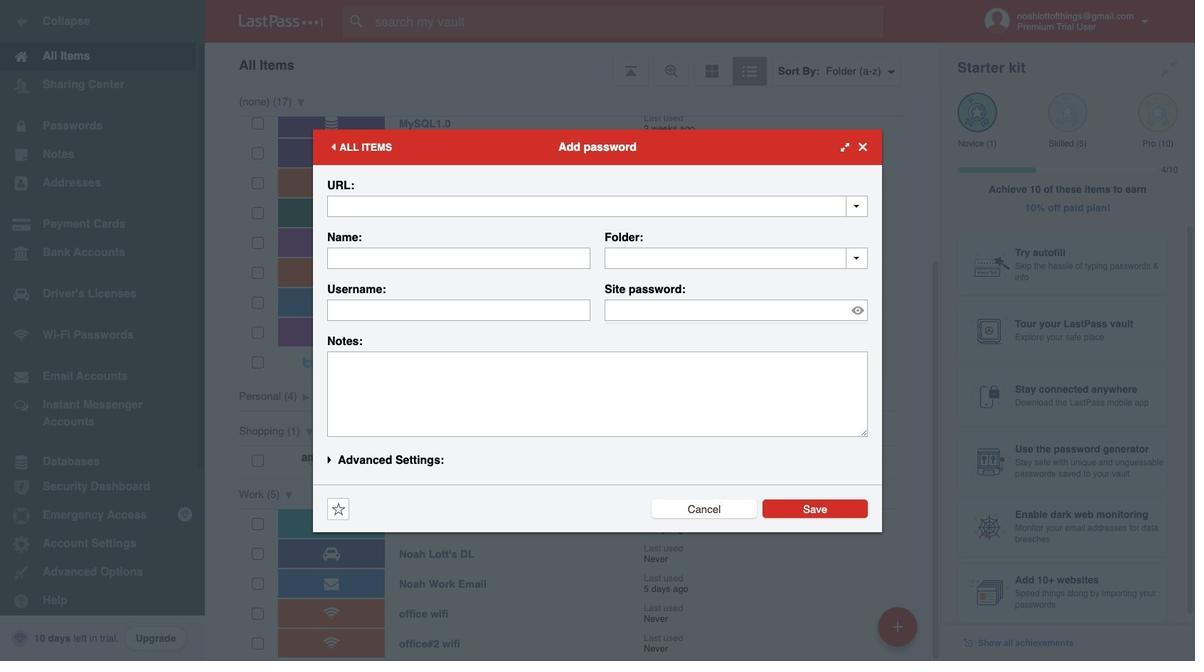 Task type: vqa. For each thing, say whether or not it's contained in the screenshot.
the New item Element
no



Task type: locate. For each thing, give the bounding box(es) containing it.
vault options navigation
[[205, 43, 941, 85]]

None text field
[[327, 195, 868, 217], [605, 247, 868, 269], [327, 195, 868, 217], [605, 247, 868, 269]]

dialog
[[313, 129, 882, 532]]

search my vault text field
[[343, 6, 911, 37]]

Search search field
[[343, 6, 911, 37]]

None password field
[[605, 299, 868, 321]]

None text field
[[327, 247, 591, 269], [327, 299, 591, 321], [327, 351, 868, 437], [327, 247, 591, 269], [327, 299, 591, 321], [327, 351, 868, 437]]



Task type: describe. For each thing, give the bounding box(es) containing it.
new item image
[[893, 622, 903, 631]]

new item navigation
[[873, 603, 926, 661]]

lastpass image
[[239, 15, 323, 28]]

main navigation navigation
[[0, 0, 205, 661]]



